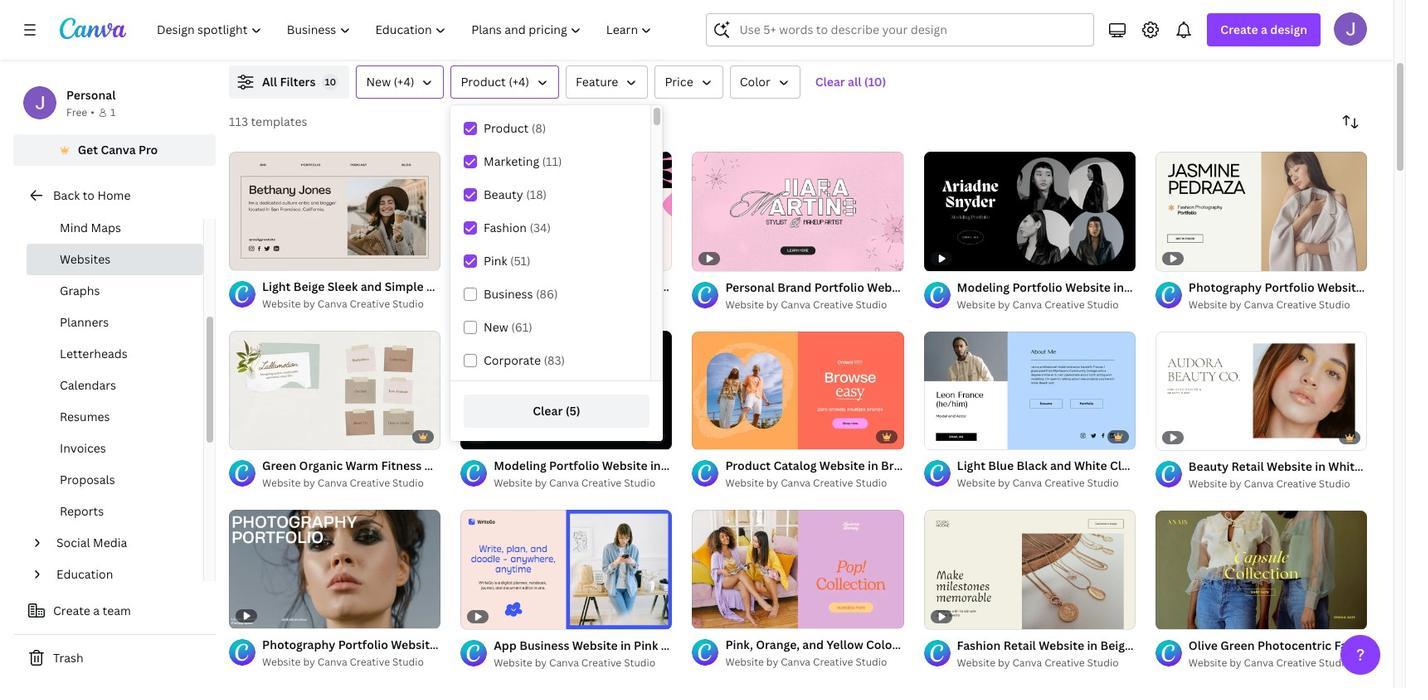 Task type: vqa. For each thing, say whether or not it's contained in the screenshot.


Task type: locate. For each thing, give the bounding box(es) containing it.
warm
[[346, 458, 378, 474], [1235, 638, 1268, 654]]

in inside beauty retail website in white and gre website by canva creative studio
[[1315, 459, 1326, 475]]

website by canva creative studio link
[[262, 296, 441, 313], [494, 296, 672, 313], [725, 297, 904, 313], [957, 297, 1136, 313], [1189, 297, 1367, 313], [262, 475, 441, 492], [494, 476, 672, 492], [725, 476, 904, 492], [957, 476, 1136, 492], [1189, 476, 1367, 493], [262, 655, 441, 671], [725, 655, 904, 672], [494, 655, 672, 672], [957, 655, 1136, 672], [1189, 655, 1367, 672]]

retail for fashion
[[1004, 638, 1036, 654]]

personal brand portfolio website in fuchsia black cream anti-design style image
[[461, 152, 672, 271]]

(+4) inside 'product (+4)' button
[[509, 74, 529, 90]]

1 of 5
[[704, 609, 728, 622]]

and
[[361, 279, 382, 294], [1364, 459, 1386, 475], [803, 638, 824, 653], [1135, 638, 1156, 654]]

a inside dropdown button
[[1261, 22, 1268, 37]]

0 horizontal spatial fashion
[[484, 220, 527, 236]]

resumes
[[60, 409, 110, 425]]

in
[[1315, 459, 1326, 475], [1087, 638, 1098, 654]]

fashion inside olive green photocentric fashion e-com website by canva creative studio
[[1335, 638, 1378, 654]]

free
[[66, 105, 87, 119]]

new (+4)
[[366, 74, 414, 90]]

all
[[262, 74, 277, 90]]

gre
[[1388, 459, 1406, 475]]

0 vertical spatial new
[[366, 74, 391, 90]]

bio-
[[424, 458, 448, 474]]

canva inside olive green photocentric fashion e-com website by canva creative studio
[[1244, 656, 1274, 670]]

a inside button
[[93, 603, 100, 619]]

beige right light at the left of the page
[[293, 279, 325, 294]]

0 vertical spatial in
[[1315, 459, 1326, 475]]

of
[[711, 430, 720, 443], [711, 609, 720, 622], [1174, 610, 1183, 622]]

com
[[1393, 638, 1406, 654]]

link
[[447, 458, 471, 474]]

(+4) inside the new (+4) "button"
[[394, 74, 414, 90]]

0 vertical spatial beige
[[293, 279, 325, 294]]

0 horizontal spatial (+4)
[[394, 74, 414, 90]]

and left yellow
[[803, 638, 824, 653]]

create inside dropdown button
[[1221, 22, 1258, 37]]

new
[[366, 74, 391, 90], [484, 319, 508, 335]]

create down education
[[53, 603, 90, 619]]

0 horizontal spatial 6
[[722, 430, 728, 443]]

0 vertical spatial beauty
[[484, 187, 523, 202]]

warm left style
[[1235, 638, 1268, 654]]

in inside 'fashion retail website in beige and grey organic warm style website by canva creative studio'
[[1087, 638, 1098, 654]]

creative inside light beige sleek and simple blogger personal website website by canva creative studio
[[350, 297, 390, 311]]

education
[[56, 567, 113, 582]]

1 horizontal spatial clear
[[815, 74, 845, 90]]

pro
[[139, 142, 158, 158]]

new right the 10
[[366, 74, 391, 90]]

0 horizontal spatial in
[[1087, 638, 1098, 654]]

studio inside the pink, orange, and yellow colorful blocks beauty retail website website by canva creative studio
[[856, 656, 887, 670]]

grey
[[1159, 638, 1186, 654]]

creative inside 'fashion retail website in beige and grey organic warm style website by canva creative studio'
[[1045, 656, 1085, 670]]

new left (61)
[[484, 319, 508, 335]]

2 horizontal spatial beauty
[[1189, 459, 1229, 475]]

1 (+4) from the left
[[394, 74, 414, 90]]

marketing (11)
[[484, 153, 562, 169]]

2 vertical spatial beauty
[[955, 638, 995, 653]]

None search field
[[706, 13, 1095, 46]]

warm inside green organic warm fitness bio-link website website by canva creative studio
[[346, 458, 378, 474]]

(+4) up product (8)
[[509, 74, 529, 90]]

2 horizontal spatial fashion
[[1335, 638, 1378, 654]]

1 vertical spatial personal
[[473, 279, 522, 294]]

1 vertical spatial 6
[[1186, 610, 1192, 622]]

website by canva creative studio
[[494, 297, 656, 311], [725, 297, 887, 312], [957, 297, 1119, 312], [1189, 297, 1351, 312], [494, 477, 656, 491], [725, 477, 887, 491], [957, 477, 1119, 491], [262, 656, 424, 670], [494, 656, 656, 670]]

beauty
[[484, 187, 523, 202], [1189, 459, 1229, 475], [955, 638, 995, 653]]

organic right grey
[[1188, 638, 1232, 654]]

1 for product catalog website in bright red white chic photocentric frames style
[[704, 430, 709, 443]]

0 vertical spatial green
[[262, 458, 296, 474]]

warm left fitness
[[346, 458, 378, 474]]

0 vertical spatial a
[[1261, 22, 1268, 37]]

get
[[78, 142, 98, 158]]

1 for the olive green photocentric fashion e-commerce website
[[1167, 610, 1172, 622]]

social media
[[56, 535, 127, 551]]

1 vertical spatial warm
[[1235, 638, 1268, 654]]

create
[[1221, 22, 1258, 37], [53, 603, 90, 619]]

corporate
[[484, 353, 541, 368]]

0 horizontal spatial new
[[366, 74, 391, 90]]

1 horizontal spatial a
[[1261, 22, 1268, 37]]

clear all (10)
[[815, 74, 887, 90]]

0 vertical spatial clear
[[815, 74, 845, 90]]

0 vertical spatial 1 of 6
[[704, 430, 728, 443]]

website templates image
[[1013, 0, 1367, 46], [1013, 0, 1367, 46]]

organic down green organic warm fitness bio-link website image
[[299, 458, 343, 474]]

studio inside olive green photocentric fashion e-com website by canva creative studio
[[1319, 656, 1351, 670]]

marketing
[[484, 153, 539, 169]]

organic inside green organic warm fitness bio-link website website by canva creative studio
[[299, 458, 343, 474]]

olive green photocentric fashion e-commerce website image
[[1156, 511, 1367, 630]]

1 vertical spatial create
[[53, 603, 90, 619]]

0 horizontal spatial clear
[[533, 403, 563, 419]]

fashion left e-
[[1335, 638, 1378, 654]]

create for create a team
[[53, 603, 90, 619]]

light beige sleek and simple blogger personal website link
[[262, 278, 570, 296]]

by inside 'fashion retail website in beige and grey organic warm style website by canva creative studio'
[[998, 656, 1010, 670]]

0 vertical spatial 6
[[722, 430, 728, 443]]

product up product (8)
[[461, 74, 506, 90]]

1 vertical spatial in
[[1087, 638, 1098, 654]]

all filters
[[262, 74, 316, 90]]

10 filter options selected element
[[322, 74, 339, 90]]

1 horizontal spatial beige
[[1101, 638, 1132, 654]]

1 vertical spatial green
[[1221, 638, 1255, 654]]

clear inside button
[[533, 403, 563, 419]]

media
[[93, 535, 127, 551]]

organic inside 'fashion retail website in beige and grey organic warm style website by canva creative studio'
[[1188, 638, 1232, 654]]

calendars link
[[27, 370, 203, 402]]

canva inside light beige sleek and simple blogger personal website website by canva creative studio
[[318, 297, 347, 311]]

1 of 6 link
[[692, 331, 904, 450], [1156, 511, 1367, 630]]

and right sleek
[[361, 279, 382, 294]]

1 vertical spatial a
[[93, 603, 100, 619]]

0 horizontal spatial warm
[[346, 458, 378, 474]]

warm inside 'fashion retail website in beige and grey organic warm style website by canva creative studio'
[[1235, 638, 1268, 654]]

canva inside beauty retail website in white and gre website by canva creative studio
[[1244, 477, 1274, 491]]

clear (5) button
[[464, 395, 650, 428]]

0 vertical spatial warm
[[346, 458, 378, 474]]

0 horizontal spatial 1 of 6 link
[[692, 331, 904, 450]]

(83)
[[544, 353, 565, 368]]

design
[[1270, 22, 1308, 37]]

green
[[262, 458, 296, 474], [1221, 638, 1255, 654]]

1 horizontal spatial 6
[[1186, 610, 1192, 622]]

fashion for fashion retail website in beige and grey organic warm style website by canva creative studio
[[957, 638, 1001, 654]]

olive green photocentric fashion e-com website by canva creative studio
[[1189, 638, 1406, 670]]

fashion right blocks
[[957, 638, 1001, 654]]

fashion (34)
[[484, 220, 551, 236]]

0 vertical spatial create
[[1221, 22, 1258, 37]]

(18)
[[526, 187, 547, 202]]

retail inside 'fashion retail website in beige and grey organic warm style website by canva creative studio'
[[1004, 638, 1036, 654]]

•
[[91, 105, 95, 119]]

of for olive green photocentric fashion e-com
[[1174, 610, 1183, 622]]

by inside olive green photocentric fashion e-com website by canva creative studio
[[1230, 656, 1242, 670]]

clear (5)
[[533, 403, 581, 419]]

photocentric
[[1258, 638, 1332, 654]]

canva inside 'fashion retail website in beige and grey organic warm style website by canva creative studio'
[[1013, 656, 1042, 670]]

and inside 'fashion retail website in beige and grey organic warm style website by canva creative studio'
[[1135, 638, 1156, 654]]

reports link
[[27, 496, 203, 528]]

1 horizontal spatial (+4)
[[509, 74, 529, 90]]

1 vertical spatial new
[[484, 319, 508, 335]]

1 horizontal spatial 1 of 6
[[1167, 610, 1192, 622]]

0 horizontal spatial personal
[[66, 87, 116, 103]]

1 horizontal spatial beauty
[[955, 638, 995, 653]]

beige
[[293, 279, 325, 294], [1101, 638, 1132, 654]]

light beige sleek and simple blogger personal website image
[[229, 152, 441, 271]]

0 horizontal spatial beige
[[293, 279, 325, 294]]

0 horizontal spatial green
[[262, 458, 296, 474]]

product for product (+4)
[[461, 74, 506, 90]]

product inside button
[[461, 74, 506, 90]]

1 horizontal spatial green
[[1221, 638, 1255, 654]]

1 horizontal spatial organic
[[1188, 638, 1232, 654]]

trash link
[[13, 642, 216, 675]]

canva
[[101, 142, 136, 158], [318, 297, 347, 311], [549, 297, 579, 311], [781, 297, 811, 312], [1013, 297, 1042, 312], [1244, 297, 1274, 312], [318, 476, 347, 490], [549, 477, 579, 491], [781, 477, 811, 491], [1013, 477, 1042, 491], [1244, 477, 1274, 491], [318, 656, 347, 670], [781, 656, 811, 670], [549, 656, 579, 670], [1013, 656, 1042, 670], [1244, 656, 1274, 670]]

clear left (5)
[[533, 403, 563, 419]]

studio inside 'fashion retail website in beige and grey organic warm style website by canva creative studio'
[[1087, 656, 1119, 670]]

studio inside light beige sleek and simple blogger personal website website by canva creative studio
[[392, 297, 424, 311]]

fashion up the 'pink (51)'
[[484, 220, 527, 236]]

(34)
[[530, 220, 551, 236]]

product catalog website in bright red white chic photocentric frames style image
[[692, 331, 904, 450]]

a left design
[[1261, 22, 1268, 37]]

all
[[848, 74, 862, 90]]

1 horizontal spatial new
[[484, 319, 508, 335]]

feature button
[[566, 66, 648, 99]]

0 horizontal spatial beauty
[[484, 187, 523, 202]]

1 horizontal spatial warm
[[1235, 638, 1268, 654]]

simple
[[385, 279, 424, 294]]

1 horizontal spatial create
[[1221, 22, 1258, 37]]

beige left grey
[[1101, 638, 1132, 654]]

price
[[665, 74, 693, 90]]

2 (+4) from the left
[[509, 74, 529, 90]]

0 horizontal spatial a
[[93, 603, 100, 619]]

1 horizontal spatial in
[[1315, 459, 1326, 475]]

1 vertical spatial beige
[[1101, 638, 1132, 654]]

free •
[[66, 105, 95, 119]]

retail
[[1232, 459, 1264, 475], [998, 638, 1031, 653], [1004, 638, 1036, 654]]

1 vertical spatial product
[[484, 120, 529, 136]]

in left white
[[1315, 459, 1326, 475]]

green inside olive green photocentric fashion e-com website by canva creative studio
[[1221, 638, 1255, 654]]

get canva pro
[[78, 142, 158, 158]]

0 horizontal spatial 1 of 6
[[704, 430, 728, 443]]

letterheads
[[60, 346, 128, 362]]

a left team
[[93, 603, 100, 619]]

product left the (8)
[[484, 120, 529, 136]]

(+4) down top level navigation element
[[394, 74, 414, 90]]

(+4) for new (+4)
[[394, 74, 414, 90]]

a for design
[[1261, 22, 1268, 37]]

product for product (8)
[[484, 120, 529, 136]]

canva inside the pink, orange, and yellow colorful blocks beauty retail website website by canva creative studio
[[781, 656, 811, 670]]

invoices
[[60, 441, 106, 456]]

canva inside button
[[101, 142, 136, 158]]

green organic warm fitness bio-link website link
[[262, 457, 519, 475]]

beauty inside beauty retail website in white and gre website by canva creative studio
[[1189, 459, 1229, 475]]

1 horizontal spatial 1 of 6 link
[[1156, 511, 1367, 630]]

0 vertical spatial product
[[461, 74, 506, 90]]

new inside "button"
[[366, 74, 391, 90]]

(5)
[[566, 403, 581, 419]]

0 horizontal spatial create
[[53, 603, 90, 619]]

in left grey
[[1087, 638, 1098, 654]]

0 horizontal spatial organic
[[299, 458, 343, 474]]

studio inside green organic warm fitness bio-link website website by canva creative studio
[[392, 476, 424, 490]]

1 vertical spatial 1 of 6
[[1167, 610, 1192, 622]]

and left gre
[[1364, 459, 1386, 475]]

clear inside button
[[815, 74, 845, 90]]

planners
[[60, 314, 109, 330]]

create left design
[[1221, 22, 1258, 37]]

1 vertical spatial beauty
[[1189, 459, 1229, 475]]

product (8)
[[484, 120, 546, 136]]

of inside 1 of 5 "link"
[[711, 609, 720, 622]]

113
[[229, 114, 248, 129]]

personal up "•"
[[66, 87, 116, 103]]

1 of 6
[[704, 430, 728, 443], [1167, 610, 1192, 622]]

website inside olive green photocentric fashion e-com website by canva creative studio
[[1189, 656, 1227, 670]]

1 horizontal spatial fashion
[[957, 638, 1001, 654]]

clear left the all
[[815, 74, 845, 90]]

website
[[525, 279, 570, 294], [262, 297, 301, 311], [494, 297, 532, 311], [725, 297, 764, 312], [957, 297, 996, 312], [1189, 297, 1227, 312], [474, 458, 519, 474], [1267, 459, 1312, 475], [262, 476, 301, 490], [494, 477, 532, 491], [725, 477, 764, 491], [957, 477, 996, 491], [1189, 477, 1227, 491], [1033, 638, 1079, 653], [1039, 638, 1084, 654], [262, 656, 301, 670], [725, 656, 764, 670], [494, 656, 532, 670], [957, 656, 996, 670], [1189, 656, 1227, 670]]

1 vertical spatial clear
[[533, 403, 563, 419]]

1 horizontal spatial personal
[[473, 279, 522, 294]]

retail for beauty
[[1232, 459, 1264, 475]]

creative inside olive green photocentric fashion e-com website by canva creative studio
[[1276, 656, 1317, 670]]

create inside button
[[53, 603, 90, 619]]

1 inside "link"
[[704, 609, 709, 622]]

graphs
[[60, 283, 100, 299]]

retail inside beauty retail website in white and gre website by canva creative studio
[[1232, 459, 1264, 475]]

personal down "pink"
[[473, 279, 522, 294]]

and left grey
[[1135, 638, 1156, 654]]

0 vertical spatial organic
[[299, 458, 343, 474]]

fashion inside 'fashion retail website in beige and grey organic warm style website by canva creative studio'
[[957, 638, 1001, 654]]

1 vertical spatial organic
[[1188, 638, 1232, 654]]

(11)
[[542, 153, 562, 169]]

fashion retail website in beige and grey organic warm style link
[[957, 637, 1299, 655]]



Task type: describe. For each thing, give the bounding box(es) containing it.
corporate (83)
[[484, 353, 565, 368]]

studio inside beauty retail website in white and gre website by canva creative studio
[[1319, 477, 1351, 491]]

beauty for beauty (18)
[[484, 187, 523, 202]]

create a design
[[1221, 22, 1308, 37]]

feature
[[576, 74, 618, 90]]

top level navigation element
[[146, 13, 667, 46]]

home
[[97, 188, 131, 203]]

new for new (61)
[[484, 319, 508, 335]]

pink, orange, and yellow colorful blocks beauty retail website image
[[692, 510, 904, 629]]

and inside the pink, orange, and yellow colorful blocks beauty retail website website by canva creative studio
[[803, 638, 824, 653]]

(51)
[[510, 253, 531, 269]]

Search search field
[[740, 14, 1084, 46]]

white
[[1329, 459, 1362, 475]]

retail inside the pink, orange, and yellow colorful blocks beauty retail website website by canva creative studio
[[998, 638, 1031, 653]]

blocks
[[915, 638, 953, 653]]

product (+4)
[[461, 74, 529, 90]]

beige inside light beige sleek and simple blogger personal website website by canva creative studio
[[293, 279, 325, 294]]

1 of 6 for the olive green photocentric fashion e-commerce website
[[1167, 610, 1192, 622]]

by inside the pink, orange, and yellow colorful blocks beauty retail website website by canva creative studio
[[767, 656, 778, 670]]

trash
[[53, 650, 83, 666]]

blogger
[[426, 279, 470, 294]]

1 of 6 for product catalog website in bright red white chic photocentric frames style
[[704, 430, 728, 443]]

business (86)
[[484, 286, 558, 302]]

style
[[1270, 638, 1299, 654]]

(61)
[[511, 319, 532, 335]]

product (+4) button
[[451, 66, 559, 99]]

calendars
[[60, 378, 116, 393]]

(+4) for product (+4)
[[509, 74, 529, 90]]

in for beige
[[1087, 638, 1098, 654]]

0 vertical spatial personal
[[66, 87, 116, 103]]

back to home
[[53, 188, 131, 203]]

(10)
[[864, 74, 887, 90]]

beauty inside the pink, orange, and yellow colorful blocks beauty retail website website by canva creative studio
[[955, 638, 995, 653]]

social media link
[[50, 528, 193, 559]]

planners link
[[27, 307, 203, 339]]

1 for pink, orange, and yellow colorful blocks beauty retail website image
[[704, 609, 709, 622]]

creative inside green organic warm fitness bio-link website website by canva creative studio
[[350, 476, 390, 490]]

light
[[262, 279, 291, 294]]

by inside green organic warm fitness bio-link website website by canva creative studio
[[303, 476, 315, 490]]

beauty (18)
[[484, 187, 547, 202]]

0 vertical spatial 1 of 6 link
[[692, 331, 904, 450]]

pink, orange, and yellow colorful blocks beauty retail website website by canva creative studio
[[725, 638, 1079, 670]]

light blue black and white clean minimal model & actor resume website image
[[924, 331, 1136, 450]]

pink, orange, and yellow colorful blocks beauty retail website link
[[725, 637, 1079, 655]]

new (+4) button
[[356, 66, 444, 99]]

new (61)
[[484, 319, 532, 335]]

back to home link
[[13, 179, 216, 212]]

back
[[53, 188, 80, 203]]

invoices link
[[27, 433, 203, 465]]

green organic warm fitness bio-link website website by canva creative studio
[[262, 458, 519, 490]]

create a team button
[[13, 595, 216, 628]]

by inside light beige sleek and simple blogger personal website website by canva creative studio
[[303, 297, 315, 311]]

create for create a design
[[1221, 22, 1258, 37]]

by inside beauty retail website in white and gre website by canva creative studio
[[1230, 477, 1242, 491]]

e-
[[1381, 638, 1393, 654]]

6 for product catalog website in bright red white chic photocentric frames style
[[722, 430, 728, 443]]

beauty for beauty retail website in white and gre website by canva creative studio
[[1189, 459, 1229, 475]]

clear for clear all (10)
[[815, 74, 845, 90]]

graphs link
[[27, 275, 203, 307]]

pink
[[484, 253, 507, 269]]

clear all (10) button
[[807, 66, 895, 99]]

proposals
[[60, 472, 115, 488]]

6 for the olive green photocentric fashion e-commerce website
[[1186, 610, 1192, 622]]

orange,
[[756, 638, 800, 653]]

fashion for fashion (34)
[[484, 220, 527, 236]]

of for pink, orange, and yellow colorful blocks beauty retail website
[[711, 609, 720, 622]]

pink (51)
[[484, 253, 531, 269]]

1 of 5 link
[[692, 510, 904, 629]]

1 vertical spatial 1 of 6 link
[[1156, 511, 1367, 630]]

creative inside beauty retail website in white and gre website by canva creative studio
[[1276, 477, 1317, 491]]

10
[[325, 76, 336, 88]]

reports
[[60, 504, 104, 519]]

clear for clear (5)
[[533, 403, 563, 419]]

templates
[[251, 114, 307, 129]]

letterheads link
[[27, 339, 203, 370]]

get canva pro button
[[13, 134, 216, 166]]

beige inside 'fashion retail website in beige and grey organic warm style website by canva creative studio'
[[1101, 638, 1132, 654]]

color
[[740, 74, 771, 90]]

personal inside light beige sleek and simple blogger personal website website by canva creative studio
[[473, 279, 522, 294]]

new for new (+4)
[[366, 74, 391, 90]]

light beige sleek and simple blogger personal website website by canva creative studio
[[262, 279, 570, 311]]

and inside light beige sleek and simple blogger personal website website by canva creative studio
[[361, 279, 382, 294]]

mind
[[60, 220, 88, 236]]

beauty retail website in white and gre link
[[1189, 458, 1406, 476]]

to
[[83, 188, 95, 203]]

5
[[722, 609, 728, 622]]

colorful
[[866, 638, 913, 653]]

and inside beauty retail website in white and gre website by canva creative studio
[[1364, 459, 1386, 475]]

fashion retail website in beige and grey organic warm style website by canva creative studio
[[957, 638, 1299, 670]]

maps
[[91, 220, 121, 236]]

filters
[[280, 74, 316, 90]]

fitness
[[381, 458, 422, 474]]

creative inside the pink, orange, and yellow colorful blocks beauty retail website website by canva creative studio
[[813, 656, 853, 670]]

in for white
[[1315, 459, 1326, 475]]

canva inside green organic warm fitness bio-link website website by canva creative studio
[[318, 476, 347, 490]]

education link
[[50, 559, 193, 591]]

mind maps
[[60, 220, 121, 236]]

mind maps link
[[27, 212, 203, 244]]

beauty retail website in white and gre website by canva creative studio
[[1189, 459, 1406, 491]]

jacob simon image
[[1334, 12, 1367, 46]]

olive
[[1189, 638, 1218, 654]]

yellow
[[827, 638, 863, 653]]

green inside green organic warm fitness bio-link website website by canva creative studio
[[262, 458, 296, 474]]

Sort by button
[[1334, 105, 1367, 139]]

business
[[484, 286, 533, 302]]

color button
[[730, 66, 800, 99]]

green organic warm fitness bio-link website image
[[229, 331, 441, 450]]

proposals link
[[27, 465, 203, 496]]

a for team
[[93, 603, 100, 619]]

sleek
[[328, 279, 358, 294]]

team
[[102, 603, 131, 619]]

create a team
[[53, 603, 131, 619]]

pink,
[[725, 638, 753, 653]]



